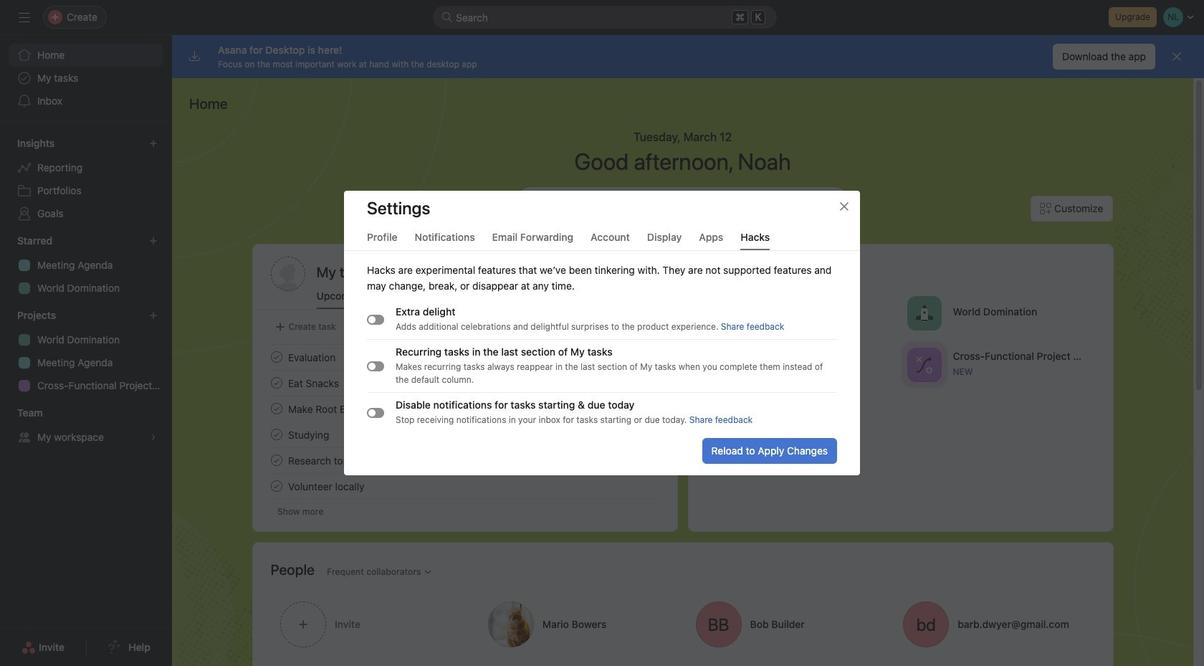 Task type: vqa. For each thing, say whether or not it's contained in the screenshot.
2nd Mark complete checkbox from the bottom of the page Mark complete image
yes



Task type: locate. For each thing, give the bounding box(es) containing it.
1 switch from the top
[[367, 314, 384, 324]]

2 vertical spatial switch
[[367, 408, 384, 418]]

projects element
[[0, 303, 172, 400]]

5 mark complete checkbox from the top
[[268, 452, 285, 469]]

insights element
[[0, 130, 172, 228]]

switch
[[367, 314, 384, 324], [367, 361, 384, 371], [367, 408, 384, 418]]

rocket image
[[916, 304, 933, 322]]

2 mark complete image from the top
[[268, 400, 285, 417]]

board image
[[721, 408, 738, 425]]

2 mark complete image from the top
[[268, 478, 285, 495]]

starred element
[[0, 228, 172, 303]]

4 mark complete checkbox from the top
[[268, 426, 285, 443]]

1 mark complete image from the top
[[268, 374, 285, 391]]

6 mark complete checkbox from the top
[[268, 478, 285, 495]]

3 mark complete image from the top
[[268, 426, 285, 443]]

line_and_symbols image
[[916, 356, 933, 373]]

1 vertical spatial mark complete image
[[268, 478, 285, 495]]

3 mark complete checkbox from the top
[[268, 400, 285, 417]]

add profile photo image
[[271, 257, 305, 291]]

mark complete image
[[268, 374, 285, 391], [268, 478, 285, 495]]

mark complete image
[[268, 348, 285, 366], [268, 400, 285, 417], [268, 426, 285, 443], [268, 452, 285, 469]]

2 mark complete checkbox from the top
[[268, 374, 285, 391]]

0 vertical spatial switch
[[367, 314, 384, 324]]

Mark complete checkbox
[[268, 348, 285, 366], [268, 374, 285, 391], [268, 400, 285, 417], [268, 426, 285, 443], [268, 452, 285, 469], [268, 478, 285, 495]]

0 vertical spatial mark complete image
[[268, 374, 285, 391]]

1 vertical spatial switch
[[367, 361, 384, 371]]



Task type: describe. For each thing, give the bounding box(es) containing it.
1 mark complete image from the top
[[268, 348, 285, 366]]

global element
[[0, 35, 172, 121]]

4 mark complete image from the top
[[268, 452, 285, 469]]

teams element
[[0, 400, 172, 452]]

close image
[[839, 201, 850, 212]]

3 switch from the top
[[367, 408, 384, 418]]

board image
[[721, 356, 738, 373]]

mark complete image for 6th mark complete checkbox
[[268, 478, 285, 495]]

1 mark complete checkbox from the top
[[268, 348, 285, 366]]

dismiss image
[[1172, 51, 1183, 62]]

mark complete image for fifth mark complete checkbox from the bottom
[[268, 374, 285, 391]]

2 switch from the top
[[367, 361, 384, 371]]

prominent image
[[442, 11, 453, 23]]

hide sidebar image
[[19, 11, 30, 23]]



